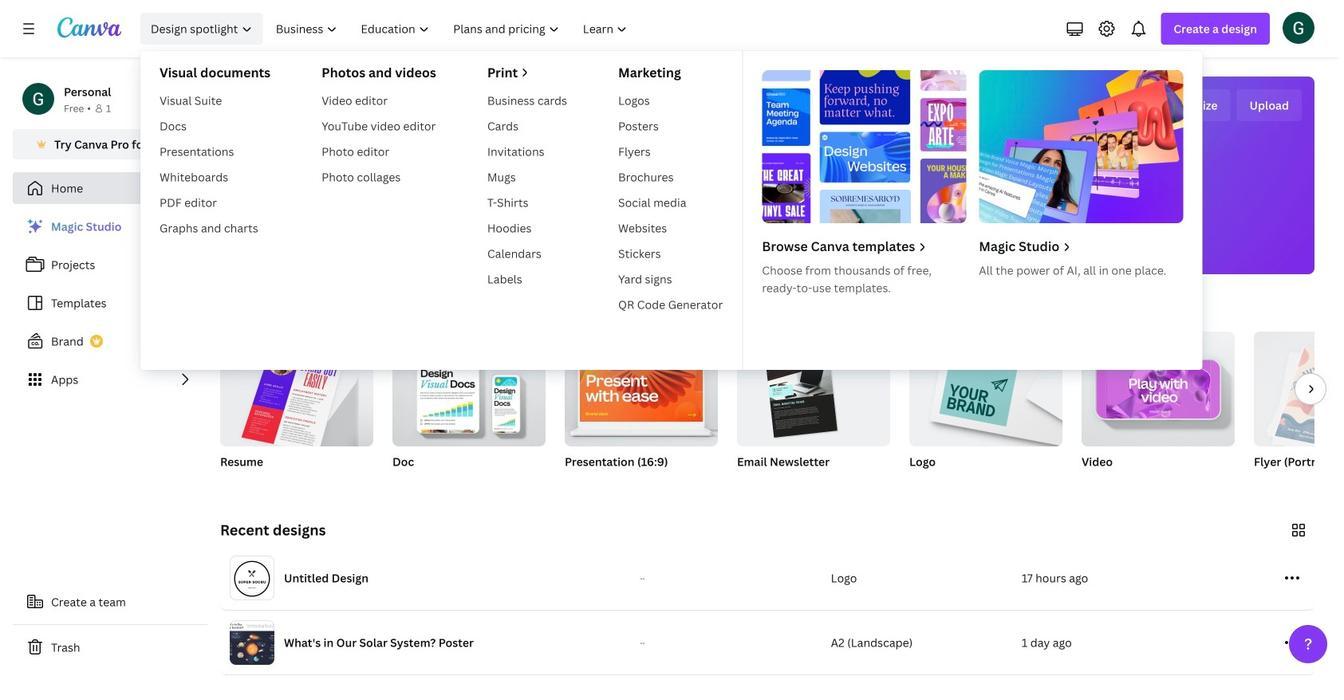 Task type: locate. For each thing, give the bounding box(es) containing it.
menu
[[140, 51, 1203, 370]]

group
[[220, 332, 373, 490], [220, 332, 373, 454], [393, 332, 546, 490], [393, 332, 546, 447], [565, 332, 718, 490], [565, 332, 718, 447], [737, 332, 891, 490], [737, 332, 891, 447], [910, 332, 1063, 490], [910, 332, 1063, 447], [1082, 332, 1235, 490], [1255, 332, 1341, 490]]

list
[[13, 211, 207, 396]]

menu inside the top level navigation element
[[140, 51, 1203, 370]]

None search field
[[528, 148, 1007, 180]]



Task type: vqa. For each thing, say whether or not it's contained in the screenshot.
menu in Top level navigation element
yes



Task type: describe. For each thing, give the bounding box(es) containing it.
greg robinson image
[[1283, 12, 1315, 44]]

top level navigation element
[[137, 13, 1203, 370]]



